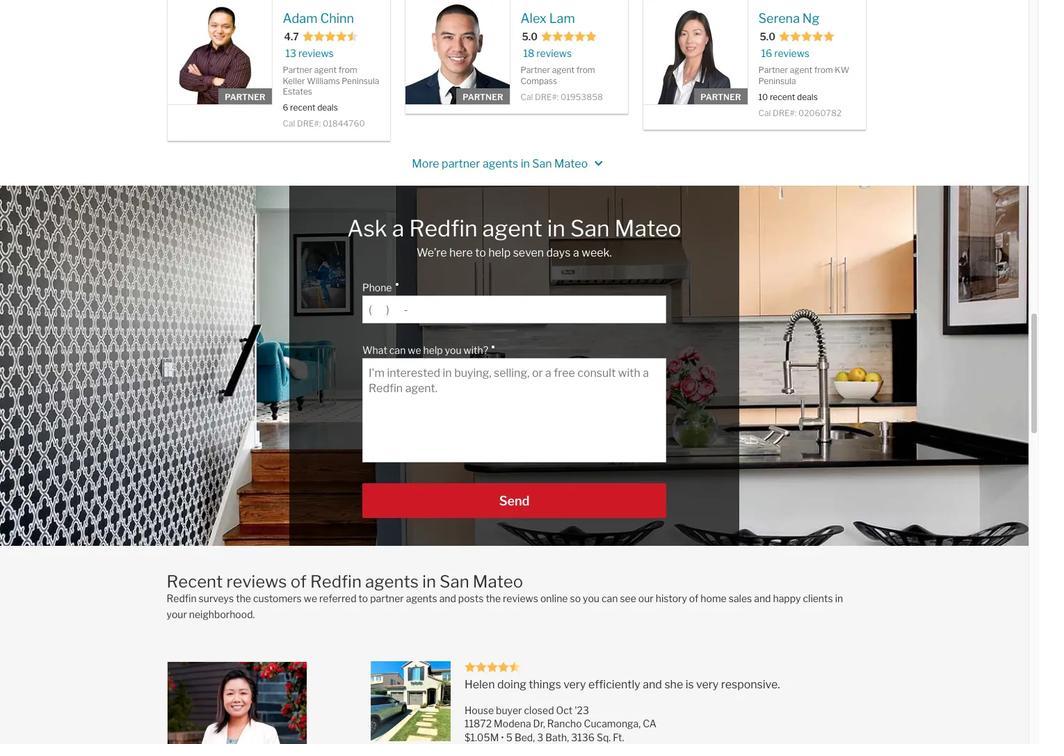 Task type: vqa. For each thing, say whether or not it's contained in the screenshot.
minutes to the right
no



Task type: locate. For each thing, give the bounding box(es) containing it.
we inside 'element'
[[408, 344, 421, 356]]

we inside recent reviews of redfin agents in san mateo redfin surveys the customers we referred to partner agents and posts the reviews online so you can see our history of home sales and happy clients in your neighborhood.
[[304, 593, 317, 604]]

1 peninsula from the left
[[342, 76, 380, 86]]

1 horizontal spatial dre#:
[[535, 92, 559, 102]]

referred
[[319, 593, 357, 604]]

0 horizontal spatial from
[[339, 65, 358, 75]]

2 rating 5 out of 5 element from the left
[[779, 31, 835, 45]]

with?
[[464, 344, 489, 356]]

agent inside 13 reviews partner agent from keller williams peninsula estates 6 recent deals cal dre#: 01844760
[[314, 65, 337, 75]]

1 vertical spatial dre#:
[[773, 108, 797, 118]]

reviews inside "link"
[[775, 47, 810, 59]]

0 horizontal spatial deals
[[317, 102, 338, 113]]

0 horizontal spatial can
[[390, 344, 406, 356]]

alex
[[521, 11, 547, 26]]

of
[[291, 572, 307, 592], [690, 593, 699, 604]]

redfin up referred
[[310, 572, 362, 592]]

what
[[363, 344, 388, 356]]

2 vertical spatial redfin
[[167, 593, 197, 604]]

helen
[[465, 679, 495, 692]]

agent up seven
[[483, 215, 543, 242]]

you inside 'element'
[[445, 344, 462, 356]]

san francisco real estate agent adam chinn image
[[167, 0, 272, 105]]

18 reviews partner agent from compass cal dre#: 01953858
[[521, 47, 603, 102]]

1 horizontal spatial recent
[[770, 92, 796, 102]]

agent for cal
[[552, 65, 575, 75]]

agent down 18 reviews link
[[552, 65, 575, 75]]

0 vertical spatial to
[[475, 246, 486, 259]]

peninsula right williams
[[342, 76, 380, 86]]

0 horizontal spatial a
[[392, 215, 405, 242]]

1 horizontal spatial of
[[690, 593, 699, 604]]

san francisco real estate agent alex lam image
[[405, 0, 510, 105]]

16 reviews
[[762, 47, 810, 59]]

you
[[445, 344, 462, 356], [583, 593, 600, 604]]

the
[[236, 593, 251, 604], [486, 593, 501, 604]]

1 horizontal spatial 5.0
[[760, 31, 776, 43]]

partner up 'compass'
[[521, 65, 551, 75]]

from
[[339, 65, 358, 75], [577, 65, 596, 75], [815, 65, 834, 75]]

cal down 10
[[759, 108, 771, 118]]

phone. required field. element
[[363, 275, 660, 296]]

0 vertical spatial recent
[[770, 92, 796, 102]]

partner right referred
[[370, 593, 404, 604]]

0 vertical spatial deals
[[798, 92, 818, 102]]

adam chinn 4.7
[[283, 11, 354, 43]]

adam chinn link
[[283, 11, 380, 28]]

0 horizontal spatial redfin
[[167, 593, 197, 604]]

2 horizontal spatial cal
[[759, 108, 771, 118]]

1 horizontal spatial mateo
[[555, 157, 588, 170]]

from inside 18 reviews partner agent from compass cal dre#: 01953858
[[577, 65, 596, 75]]

efficiently
[[589, 679, 641, 692]]

from up 01953858
[[577, 65, 596, 75]]

dre#: down 10 recent deals
[[773, 108, 797, 118]]

2 horizontal spatial san
[[571, 215, 610, 242]]

dre#: down estates
[[297, 118, 321, 129]]

reviews for 16
[[775, 47, 810, 59]]

3136
[[572, 732, 595, 744]]

partner
[[442, 157, 481, 170], [370, 593, 404, 604]]

partner left 10
[[701, 92, 742, 102]]

and right sales
[[755, 593, 771, 604]]

2 horizontal spatial and
[[755, 593, 771, 604]]

a right days
[[573, 246, 580, 259]]

to
[[475, 246, 486, 259], [359, 593, 368, 604]]

we're
[[417, 246, 447, 259]]

ask
[[347, 215, 388, 242]]

partner down 16
[[759, 65, 789, 75]]

we left referred
[[304, 593, 317, 604]]

0 horizontal spatial dre#:
[[297, 118, 321, 129]]

deals up cal dre#: 02060782
[[798, 92, 818, 102]]

0 vertical spatial can
[[390, 344, 406, 356]]

buyer
[[496, 705, 522, 717]]

0 horizontal spatial we
[[304, 593, 317, 604]]

of left the home at the bottom of page
[[690, 593, 699, 604]]

peninsula up 10 recent deals
[[759, 76, 797, 86]]

reviews for 18
[[537, 47, 572, 59]]

1 vertical spatial can
[[602, 593, 618, 604]]

agent up williams
[[314, 65, 337, 75]]

can inside the what can we help you with?. required field. 'element'
[[390, 344, 406, 356]]

rating 5 out of 5 element for lam
[[541, 31, 597, 45]]

week.
[[582, 246, 612, 259]]

san francisco real estate agent serena ng image
[[643, 0, 748, 105]]

chinn
[[320, 11, 354, 26]]

and left posts
[[440, 593, 456, 604]]

1 horizontal spatial help
[[489, 246, 511, 259]]

1 vertical spatial redfin
[[310, 572, 362, 592]]

agent inside 18 reviews partner agent from compass cal dre#: 01953858
[[552, 65, 575, 75]]

can inside recent reviews of redfin agents in san mateo redfin surveys the customers we referred to partner agents and posts the reviews online so you can see our history of home sales and happy clients in your neighborhood.
[[602, 593, 618, 604]]

0 horizontal spatial san
[[440, 572, 470, 592]]

2 vertical spatial mateo
[[473, 572, 523, 592]]

recent down estates
[[290, 102, 316, 113]]

reviews inside 18 reviews partner agent from compass cal dre#: 01953858
[[537, 47, 572, 59]]

deals up 01844760
[[317, 102, 338, 113]]

5.0 up 16
[[760, 31, 776, 43]]

can right what
[[390, 344, 406, 356]]

you left with?
[[445, 344, 462, 356]]

peninsula
[[342, 76, 380, 86], [759, 76, 797, 86]]

1 horizontal spatial very
[[697, 679, 719, 692]]

is
[[686, 679, 694, 692]]

to inside ask a redfin agent in san mateo we're here to help seven days a week.
[[475, 246, 486, 259]]

0 horizontal spatial the
[[236, 593, 251, 604]]

1 vertical spatial you
[[583, 593, 600, 604]]

5.0 for alex
[[522, 31, 538, 43]]

5.0 inside alex lam 5.0
[[522, 31, 538, 43]]

dre#: down 'compass'
[[535, 92, 559, 102]]

cal
[[521, 92, 533, 102], [759, 108, 771, 118], [283, 118, 295, 129]]

san
[[533, 157, 552, 170], [571, 215, 610, 242], [440, 572, 470, 592]]

we
[[408, 344, 421, 356], [304, 593, 317, 604]]

1 vertical spatial recent
[[290, 102, 316, 113]]

online
[[541, 593, 568, 604]]

0 horizontal spatial recent
[[290, 102, 316, 113]]

cal inside 18 reviews partner agent from compass cal dre#: 01953858
[[521, 92, 533, 102]]

2 5.0 from the left
[[760, 31, 776, 43]]

ng
[[803, 11, 820, 26]]

0 vertical spatial mateo
[[555, 157, 588, 170]]

2 horizontal spatial redfin
[[409, 215, 478, 242]]

2 the from the left
[[486, 593, 501, 604]]

0 vertical spatial help
[[489, 246, 511, 259]]

1 horizontal spatial you
[[583, 593, 600, 604]]

0 horizontal spatial mateo
[[473, 572, 523, 592]]

dre#: inside 18 reviews partner agent from compass cal dre#: 01953858
[[535, 92, 559, 102]]

peninsula inside kw peninsula
[[759, 76, 797, 86]]

a
[[392, 215, 405, 242], [573, 246, 580, 259]]

agent
[[314, 65, 337, 75], [552, 65, 575, 75], [790, 65, 813, 75], [483, 215, 543, 242]]

cucamonga,
[[584, 719, 641, 730]]

agent down 16 reviews "link"
[[790, 65, 813, 75]]

recent right 10
[[770, 92, 796, 102]]

0 vertical spatial dre#:
[[535, 92, 559, 102]]

0 horizontal spatial 5.0
[[522, 31, 538, 43]]

alex lam link
[[521, 11, 618, 28]]

dre#:
[[535, 92, 559, 102], [773, 108, 797, 118], [297, 118, 321, 129]]

0 horizontal spatial and
[[440, 593, 456, 604]]

1 vertical spatial of
[[690, 593, 699, 604]]

2 from from the left
[[577, 65, 596, 75]]

partner inside 18 reviews partner agent from compass cal dre#: 01953858
[[521, 65, 551, 75]]

0 vertical spatial of
[[291, 572, 307, 592]]

a right ask
[[392, 215, 405, 242]]

partner up keller
[[283, 65, 313, 75]]

serena
[[759, 11, 800, 26]]

1 horizontal spatial to
[[475, 246, 486, 259]]

home
[[701, 593, 727, 604]]

clients
[[803, 593, 834, 604]]

rating 5 out of 5 element for ng
[[779, 31, 835, 45]]

serena ng link
[[759, 11, 856, 28]]

5.0 up the "18"
[[522, 31, 538, 43]]

help left seven
[[489, 246, 511, 259]]

cal down 6
[[283, 118, 295, 129]]

reviews up partner agent from
[[775, 47, 810, 59]]

1 horizontal spatial from
[[577, 65, 596, 75]]

williams
[[307, 76, 340, 86]]

things
[[529, 679, 562, 692]]

3
[[537, 732, 544, 744]]

cal inside 13 reviews partner agent from keller williams peninsula estates 6 recent deals cal dre#: 01844760
[[283, 118, 295, 129]]

1 horizontal spatial cal
[[521, 92, 533, 102]]

0 vertical spatial we
[[408, 344, 421, 356]]

you right "so"
[[583, 593, 600, 604]]

agent inside ask a redfin agent in san mateo we're here to help seven days a week.
[[483, 215, 543, 242]]

1 vertical spatial a
[[573, 246, 580, 259]]

send button
[[363, 484, 667, 518]]

1 vertical spatial partner
[[370, 593, 404, 604]]

and left she
[[643, 679, 663, 692]]

0 horizontal spatial very
[[564, 679, 586, 692]]

1 horizontal spatial the
[[486, 593, 501, 604]]

the right posts
[[486, 593, 501, 604]]

from left kw
[[815, 65, 834, 75]]

13 reviews link
[[286, 47, 334, 60]]

0 vertical spatial agents
[[483, 157, 519, 170]]

help
[[489, 246, 511, 259], [424, 344, 443, 356]]

1 rating 5 out of 5 element from the left
[[541, 31, 597, 45]]

help left with?
[[424, 344, 443, 356]]

1 5.0 from the left
[[522, 31, 538, 43]]

to right referred
[[359, 593, 368, 604]]

very up the '23
[[564, 679, 586, 692]]

we right what
[[408, 344, 421, 356]]

estates
[[283, 86, 313, 97]]

rating 5 out of 5 element down alex lam link
[[541, 31, 597, 45]]

recent
[[770, 92, 796, 102], [290, 102, 316, 113]]

'23
[[575, 705, 589, 717]]

cal down 'compass'
[[521, 92, 533, 102]]

1 from from the left
[[339, 65, 358, 75]]

18 reviews link
[[524, 47, 572, 60]]

1 vertical spatial san
[[571, 215, 610, 242]]

reviews
[[299, 47, 334, 59], [537, 47, 572, 59], [775, 47, 810, 59], [227, 572, 287, 592], [503, 593, 539, 604]]

2 vertical spatial san
[[440, 572, 470, 592]]

she
[[665, 679, 684, 692]]

01953858
[[561, 92, 603, 102]]

2 vertical spatial dre#:
[[297, 118, 321, 129]]

1 horizontal spatial and
[[643, 679, 663, 692]]

1 vertical spatial help
[[424, 344, 443, 356]]

redfin up we're
[[409, 215, 478, 242]]

rating 5 out of 5 element down the serena ng link
[[779, 31, 835, 45]]

1 vertical spatial to
[[359, 593, 368, 604]]

from up williams
[[339, 65, 358, 75]]

dr,
[[534, 719, 546, 730]]

reviews right the "18"
[[537, 47, 572, 59]]

0 vertical spatial san
[[533, 157, 552, 170]]

deals
[[798, 92, 818, 102], [317, 102, 338, 113]]

rating 5 out of 5 element
[[541, 31, 597, 45], [779, 31, 835, 45]]

2 vertical spatial cal
[[283, 118, 295, 129]]

reviews down rating 4.7 out of 5 element
[[299, 47, 334, 59]]

0 horizontal spatial rating 5 out of 5 element
[[541, 31, 597, 45]]

1 horizontal spatial a
[[573, 246, 580, 259]]

1 vertical spatial mateo
[[615, 215, 682, 242]]

san inside ask a redfin agent in san mateo we're here to help seven days a week.
[[571, 215, 610, 242]]

redfin up your
[[167, 593, 197, 604]]

2 peninsula from the left
[[759, 76, 797, 86]]

sq.
[[597, 732, 611, 744]]

partner right more
[[442, 157, 481, 170]]

0 horizontal spatial peninsula
[[342, 76, 380, 86]]

0 horizontal spatial partner
[[370, 593, 404, 604]]

very right is
[[697, 679, 719, 692]]

0 vertical spatial you
[[445, 344, 462, 356]]

can left see
[[602, 593, 618, 604]]

0 vertical spatial cal
[[521, 92, 533, 102]]

rating 4.5 out of 5 element
[[465, 662, 521, 675]]

0 vertical spatial partner
[[442, 157, 481, 170]]

16 reviews link
[[762, 47, 810, 60]]

san inside recent reviews of redfin agents in san mateo redfin surveys the customers we referred to partner agents and posts the reviews online so you can see our history of home sales and happy clients in your neighborhood.
[[440, 572, 470, 592]]

keller
[[283, 76, 305, 86]]

san francisco real estate agent helen li image
[[167, 663, 307, 745]]

rating 4.7 out of 5 element
[[303, 31, 358, 45]]

reviews inside 13 reviews partner agent from keller williams peninsula estates 6 recent deals cal dre#: 01844760
[[299, 47, 334, 59]]

5.0
[[522, 31, 538, 43], [760, 31, 776, 43]]

0 horizontal spatial help
[[424, 344, 443, 356]]

1 horizontal spatial we
[[408, 344, 421, 356]]

1 horizontal spatial deals
[[798, 92, 818, 102]]

5.0 inside serena ng 5.0
[[760, 31, 776, 43]]

1 horizontal spatial can
[[602, 593, 618, 604]]

from inside 13 reviews partner agent from keller williams peninsula estates 6 recent deals cal dre#: 01844760
[[339, 65, 358, 75]]

1 horizontal spatial peninsula
[[759, 76, 797, 86]]

1 horizontal spatial rating 5 out of 5 element
[[779, 31, 835, 45]]

2 horizontal spatial from
[[815, 65, 834, 75]]

2 horizontal spatial dre#:
[[773, 108, 797, 118]]

0 horizontal spatial to
[[359, 593, 368, 604]]

of up customers
[[291, 572, 307, 592]]

partner
[[283, 65, 313, 75], [521, 65, 551, 75], [759, 65, 789, 75], [225, 92, 266, 102], [463, 92, 504, 102], [701, 92, 742, 102]]

1 vertical spatial we
[[304, 593, 317, 604]]

customers
[[253, 593, 302, 604]]

to right here
[[475, 246, 486, 259]]

0 horizontal spatial you
[[445, 344, 462, 356]]

very
[[564, 679, 586, 692], [697, 679, 719, 692]]

history
[[656, 593, 687, 604]]

0 vertical spatial redfin
[[409, 215, 478, 242]]

1 horizontal spatial san
[[533, 157, 552, 170]]

1 vertical spatial deals
[[317, 102, 338, 113]]

can
[[390, 344, 406, 356], [602, 593, 618, 604]]

the up neighborhood. at the left bottom
[[236, 593, 251, 604]]

0 horizontal spatial of
[[291, 572, 307, 592]]

2 horizontal spatial mateo
[[615, 215, 682, 242]]

0 horizontal spatial cal
[[283, 118, 295, 129]]

1 horizontal spatial partner
[[442, 157, 481, 170]]

ask a redfin agent in san mateo we're here to help seven days a week.
[[347, 215, 682, 259]]

rancho
[[548, 719, 582, 730]]

reviews up customers
[[227, 572, 287, 592]]



Task type: describe. For each thing, give the bounding box(es) containing it.
1 horizontal spatial redfin
[[310, 572, 362, 592]]

ft.
[[613, 732, 625, 744]]

adam
[[283, 11, 318, 26]]

happy
[[774, 593, 801, 604]]

Phone telephone field
[[369, 303, 660, 317]]

$1.05m
[[465, 732, 499, 744]]

help inside the what can we help you with?. required field. 'element'
[[424, 344, 443, 356]]

5.0 for serena
[[760, 31, 776, 43]]

to inside recent reviews of redfin agents in san mateo redfin surveys the customers we referred to partner agents and posts the reviews online so you can see our history of home sales and happy clients in your neighborhood.
[[359, 593, 368, 604]]

partner agent from
[[759, 65, 835, 75]]

house buyer closed  oct '23 11872 modena dr, rancho cucamonga, ca $1.05m • 5 bed, 3 bath, 3136 sq. ft.
[[465, 705, 657, 744]]

mateo inside recent reviews of redfin agents in san mateo redfin surveys the customers we referred to partner agents and posts the reviews online so you can see our history of home sales and happy clients in your neighborhood.
[[473, 572, 523, 592]]

alex lam 5.0
[[521, 11, 575, 43]]

send
[[499, 494, 530, 509]]

redfin inside ask a redfin agent in san mateo we're here to help seven days a week.
[[409, 215, 478, 242]]

so
[[570, 593, 581, 604]]

reviews for recent
[[227, 572, 287, 592]]

1 very from the left
[[564, 679, 586, 692]]

01844760
[[323, 118, 365, 129]]

reviews for 13
[[299, 47, 334, 59]]

here
[[450, 246, 473, 259]]

mateo inside ask a redfin agent in san mateo we're here to help seven days a week.
[[615, 215, 682, 242]]

recent reviews of redfin agents in san mateo redfin surveys the customers we referred to partner agents and posts the reviews online so you can see our history of home sales and happy clients in your neighborhood.
[[167, 572, 844, 621]]

deals inside 13 reviews partner agent from keller williams peninsula estates 6 recent deals cal dre#: 01844760
[[317, 102, 338, 113]]

partner left estates
[[225, 92, 266, 102]]

modena
[[494, 719, 531, 730]]

partner inside recent reviews of redfin agents in san mateo redfin surveys the customers we referred to partner agents and posts the reviews online so you can see our history of home sales and happy clients in your neighborhood.
[[370, 593, 404, 604]]

help inside ask a redfin agent in san mateo we're here to help seven days a week.
[[489, 246, 511, 259]]

02060782
[[799, 108, 842, 118]]

surveys
[[199, 593, 234, 604]]

phone
[[363, 282, 392, 294]]

kw
[[835, 65, 850, 75]]

from for lam
[[577, 65, 596, 75]]

partner inside 13 reviews partner agent from keller williams peninsula estates 6 recent deals cal dre#: 01844760
[[283, 65, 313, 75]]

more partner agents in san mateo
[[412, 157, 591, 170]]

partner up more partner agents in san mateo
[[463, 92, 504, 102]]

in inside ask a redfin agent in san mateo we're here to help seven days a week.
[[547, 215, 566, 242]]

1 the from the left
[[236, 593, 251, 604]]

10 recent deals
[[759, 92, 818, 102]]

2 vertical spatial agents
[[406, 593, 438, 604]]

dre#: inside 13 reviews partner agent from keller williams peninsula estates 6 recent deals cal dre#: 01844760
[[297, 118, 321, 129]]

serena ng 5.0
[[759, 11, 820, 43]]

doing
[[498, 679, 527, 692]]

recent
[[167, 572, 223, 592]]

sales
[[729, 593, 752, 604]]

from for chinn
[[339, 65, 358, 75]]

13 reviews partner agent from keller williams peninsula estates 6 recent deals cal dre#: 01844760
[[283, 47, 380, 129]]

your
[[167, 609, 187, 621]]

11872
[[465, 719, 492, 730]]

recent inside 13 reviews partner agent from keller williams peninsula estates 6 recent deals cal dre#: 01844760
[[290, 102, 316, 113]]

lam
[[550, 11, 575, 26]]

agent for williams
[[314, 65, 337, 75]]

cal dre#: 02060782
[[759, 108, 842, 118]]

6
[[283, 102, 288, 113]]

what can we help you with?
[[363, 344, 489, 356]]

our
[[639, 593, 654, 604]]

more
[[412, 157, 440, 170]]

2 very from the left
[[697, 679, 719, 692]]

16
[[762, 47, 773, 59]]

what can we help you with?. required field. element
[[363, 337, 660, 358]]

1 vertical spatial agents
[[365, 572, 419, 592]]

peninsula inside 13 reviews partner agent from keller williams peninsula estates 6 recent deals cal dre#: 01844760
[[342, 76, 380, 86]]

helen doing things very efficiently and she is very responsive.
[[465, 679, 781, 692]]

bed,
[[515, 732, 535, 744]]

posts
[[459, 593, 484, 604]]

18
[[524, 47, 535, 59]]

•
[[501, 732, 504, 744]]

agent for mateo
[[483, 215, 543, 242]]

you inside recent reviews of redfin agents in san mateo redfin surveys the customers we referred to partner agents and posts the reviews online so you can see our history of home sales and happy clients in your neighborhood.
[[583, 593, 600, 604]]

days
[[547, 246, 571, 259]]

10
[[759, 92, 769, 102]]

see
[[620, 593, 637, 604]]

reviews left online
[[503, 593, 539, 604]]

closed
[[524, 705, 554, 717]]

1 vertical spatial cal
[[759, 108, 771, 118]]

3 from from the left
[[815, 65, 834, 75]]

responsive.
[[722, 679, 781, 692]]

13
[[286, 47, 296, 59]]

bath,
[[546, 732, 569, 744]]

ca
[[643, 719, 657, 730]]

kw peninsula
[[759, 65, 850, 86]]

house
[[465, 705, 494, 717]]

What can we help you with? text field
[[369, 366, 660, 442]]

seven
[[513, 246, 544, 259]]

4.7
[[284, 31, 299, 43]]

oct
[[556, 705, 573, 717]]

5
[[506, 732, 513, 744]]

neighborhood.
[[189, 609, 255, 621]]

compass
[[521, 76, 558, 86]]

0 vertical spatial a
[[392, 215, 405, 242]]



